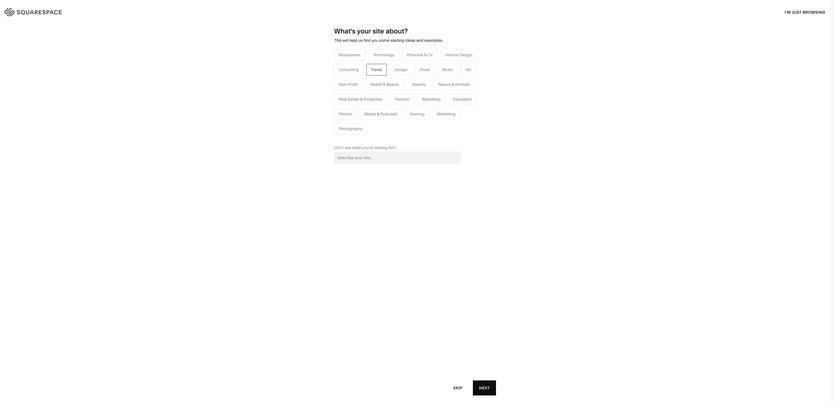 Task type: locate. For each thing, give the bounding box(es) containing it.
podcasts up real estate & properties link
[[380, 111, 397, 116]]

travel up restaurants link
[[361, 77, 372, 82]]

1 horizontal spatial nature
[[438, 82, 451, 87]]

jewelry
[[412, 82, 426, 87]]

Jewelry radio
[[407, 79, 431, 90]]

and
[[416, 38, 423, 43]]

media inside option
[[365, 111, 376, 116]]

0 horizontal spatial non-
[[328, 103, 337, 108]]

0 vertical spatial estate
[[348, 97, 359, 102]]

site
[[373, 27, 384, 35]]

media up events
[[361, 94, 373, 99]]

events
[[361, 103, 373, 108]]

real inside option
[[339, 97, 347, 102]]

Restaurants radio
[[334, 49, 365, 61]]

us
[[359, 38, 363, 43]]

nature & animals
[[438, 82, 470, 87], [420, 86, 451, 91]]

& up real estate & properties link
[[377, 111, 380, 116]]

profits
[[337, 103, 349, 108]]

& down restaurants link
[[374, 94, 376, 99]]

0 horizontal spatial properties
[[364, 97, 383, 102]]

estate
[[348, 97, 359, 102], [370, 119, 381, 124]]

& left cv
[[424, 52, 427, 57]]

& up events
[[360, 97, 363, 102]]

restaurants up consulting
[[339, 52, 361, 57]]

1 vertical spatial weddings
[[361, 111, 380, 116]]

1 horizontal spatial fitness
[[420, 94, 433, 99]]

0 horizontal spatial estate
[[348, 97, 359, 102]]

marketing
[[437, 111, 456, 116]]

animals
[[455, 82, 470, 87], [437, 86, 451, 91]]

real down weddings link
[[361, 119, 369, 124]]

nature & animals inside option
[[438, 82, 470, 87]]

Non-Profit radio
[[334, 79, 362, 90]]

0 vertical spatial non-
[[339, 82, 348, 87]]

weddings
[[422, 97, 441, 102], [361, 111, 380, 116]]

podcasts
[[377, 94, 394, 99], [380, 111, 397, 116]]

0 vertical spatial fitness
[[420, 94, 433, 99]]

animals inside option
[[455, 82, 470, 87]]

professional services
[[302, 86, 341, 91]]

food
[[420, 67, 430, 72]]

personal
[[407, 52, 423, 57]]

1 vertical spatial travel
[[361, 77, 372, 82]]

0 vertical spatial weddings
[[422, 97, 441, 102]]

0 horizontal spatial design
[[395, 67, 408, 72]]

properties left gaming option
[[386, 119, 405, 124]]

real estate & properties up events
[[339, 97, 383, 102]]

design inside radio
[[459, 52, 472, 57]]

1 horizontal spatial real
[[361, 119, 369, 124]]

nature & animals down music radio
[[438, 82, 470, 87]]

animals down decor in the top of the page
[[437, 86, 451, 91]]

Consulting radio
[[334, 64, 364, 75]]

log
[[809, 9, 818, 14]]

&
[[424, 52, 427, 57], [432, 77, 435, 82], [383, 82, 386, 87], [452, 82, 454, 87], [433, 86, 436, 91], [374, 94, 376, 99], [360, 97, 363, 102], [325, 103, 327, 108], [377, 111, 380, 116], [382, 119, 385, 124]]

1 vertical spatial media & podcasts
[[365, 111, 397, 116]]

podcasts inside option
[[380, 111, 397, 116]]

events link
[[361, 103, 379, 108]]

1 vertical spatial restaurants
[[361, 86, 383, 91]]

media
[[361, 94, 373, 99], [365, 111, 376, 116]]

nature
[[438, 82, 451, 87], [420, 86, 432, 91]]

1 horizontal spatial estate
[[370, 119, 381, 124]]

1 horizontal spatial restaurants
[[361, 86, 383, 91]]

real
[[339, 97, 347, 102], [361, 119, 369, 124]]

0 vertical spatial restaurants
[[339, 52, 361, 57]]

Technology radio
[[368, 49, 399, 61]]

Food radio
[[415, 64, 434, 75]]

0 horizontal spatial weddings
[[361, 111, 380, 116]]

restaurants down travel "link"
[[361, 86, 383, 91]]

& right the health
[[383, 82, 386, 87]]

& right community in the top of the page
[[325, 103, 327, 108]]

just
[[792, 10, 802, 15]]

non-
[[339, 82, 348, 87], [328, 103, 337, 108]]

Music radio
[[438, 64, 458, 75]]

1 horizontal spatial design
[[459, 52, 472, 57]]

skip
[[454, 385, 463, 390]]

cv
[[427, 52, 433, 57]]

estate inside option
[[348, 97, 359, 102]]

& down weddings link
[[382, 119, 385, 124]]

technology
[[373, 52, 395, 57]]

Gaming radio
[[405, 108, 429, 120]]

see
[[345, 145, 351, 150]]

restaurants link
[[361, 86, 388, 91]]

0 vertical spatial travel
[[371, 67, 382, 72]]

restaurants
[[339, 52, 361, 57], [361, 86, 383, 91]]

travel up travel "link"
[[371, 67, 382, 72]]

weddings inside option
[[422, 97, 441, 102]]

0 vertical spatial podcasts
[[377, 94, 394, 99]]

design up the "beauty"
[[395, 67, 408, 72]]

community & non-profits
[[302, 103, 349, 108]]

1 vertical spatial podcasts
[[380, 111, 397, 116]]

media & podcasts link
[[361, 94, 400, 99]]

Fitness radio
[[334, 108, 357, 120]]

& inside 'option'
[[424, 52, 427, 57]]

0 vertical spatial real
[[339, 97, 347, 102]]

podcasts down health & beauty
[[377, 94, 394, 99]]

estate down weddings link
[[370, 119, 381, 124]]

1 vertical spatial fitness
[[339, 111, 352, 116]]

real estate & properties
[[339, 97, 383, 102], [361, 119, 405, 124]]

properties
[[364, 97, 383, 102], [386, 119, 405, 124]]

media & podcasts up real estate & properties link
[[365, 111, 397, 116]]

animals up education
[[455, 82, 470, 87]]

& right decor in the top of the page
[[452, 82, 454, 87]]

media down events link
[[365, 111, 376, 116]]

1 vertical spatial media
[[365, 111, 376, 116]]

design right interior
[[459, 52, 472, 57]]

Don't see what you're looking for? field
[[334, 152, 461, 164]]

weddings down nature & animals 'link'
[[422, 97, 441, 102]]

fitness link
[[420, 94, 439, 99]]

0 vertical spatial properties
[[364, 97, 383, 102]]

0 vertical spatial real estate & properties
[[339, 97, 383, 102]]

media & podcasts down restaurants link
[[361, 94, 394, 99]]

estate up profits
[[348, 97, 359, 102]]

properties up events link
[[364, 97, 383, 102]]

examples.
[[424, 38, 443, 43]]

non- down consulting
[[339, 82, 348, 87]]

1 vertical spatial design
[[395, 67, 408, 72]]

Real Estate & Properties radio
[[334, 93, 387, 105]]

1 horizontal spatial animals
[[455, 82, 470, 87]]

0 horizontal spatial restaurants
[[339, 52, 361, 57]]

i'm just browsing link
[[785, 4, 826, 20]]

0 horizontal spatial fitness
[[339, 111, 352, 116]]

what
[[352, 145, 361, 150]]

1 horizontal spatial non-
[[339, 82, 348, 87]]

Nature & Animals radio
[[434, 79, 475, 90]]

profit
[[348, 82, 358, 87]]

consulting
[[339, 67, 359, 72]]

next
[[479, 385, 490, 390]]

non- up fitness radio
[[328, 103, 337, 108]]

starting
[[391, 38, 404, 43]]

find
[[364, 38, 371, 43]]

1 horizontal spatial properties
[[386, 119, 405, 124]]

travel
[[371, 67, 382, 72], [361, 77, 372, 82]]

0 vertical spatial design
[[459, 52, 472, 57]]

1 vertical spatial properties
[[386, 119, 405, 124]]

travel link
[[361, 77, 377, 82]]

& right the home
[[432, 77, 435, 82]]

design
[[459, 52, 472, 57], [395, 67, 408, 72]]

fitness
[[420, 94, 433, 99], [339, 111, 352, 116]]

fitness down "jewelry" radio
[[420, 94, 433, 99]]

1 horizontal spatial weddings
[[422, 97, 441, 102]]

real estate & properties down weddings link
[[361, 119, 405, 124]]

media & podcasts
[[361, 94, 394, 99], [365, 111, 397, 116]]

0 horizontal spatial nature
[[420, 86, 432, 91]]

real up profits
[[339, 97, 347, 102]]

you
[[372, 38, 378, 43]]

0 horizontal spatial real
[[339, 97, 347, 102]]

fitness down profits
[[339, 111, 352, 116]]

home
[[420, 77, 431, 82]]

weddings down events link
[[361, 111, 380, 116]]

Media & Podcasts radio
[[360, 108, 402, 120]]



Task type: vqa. For each thing, say whether or not it's contained in the screenshot.
Restaurants radio
yes



Task type: describe. For each thing, give the bounding box(es) containing it.
Design radio
[[390, 64, 412, 75]]

Education radio
[[449, 93, 477, 105]]

dario element
[[343, 191, 487, 382]]

nature & animals link
[[420, 86, 457, 91]]

media & podcasts inside media & podcasts option
[[365, 111, 397, 116]]

non-profit
[[339, 82, 358, 87]]

decor
[[436, 77, 447, 82]]

1 vertical spatial real estate & properties
[[361, 119, 405, 124]]

health
[[370, 82, 382, 87]]

Health & Beauty radio
[[365, 79, 404, 90]]

community
[[302, 103, 324, 108]]

Personal & CV radio
[[402, 49, 438, 61]]

real estate & properties inside option
[[339, 97, 383, 102]]

will
[[343, 38, 349, 43]]

design inside option
[[395, 67, 408, 72]]

gaming
[[410, 111, 425, 116]]

squarespace logo image
[[11, 6, 76, 16]]

photography
[[339, 126, 363, 131]]

services
[[326, 86, 341, 91]]

professional services link
[[302, 86, 347, 91]]

Art radio
[[461, 64, 476, 75]]

music
[[442, 67, 453, 72]]

fitness inside radio
[[339, 111, 352, 116]]

0 vertical spatial media & podcasts
[[361, 94, 394, 99]]

help
[[349, 38, 358, 43]]

fashion
[[395, 97, 409, 102]]

interior design
[[445, 52, 472, 57]]

nature & animals down home & decor link
[[420, 86, 451, 91]]

weddings link
[[361, 111, 385, 116]]

restaurants inside option
[[339, 52, 361, 57]]

0 horizontal spatial animals
[[437, 86, 451, 91]]

for?
[[389, 145, 396, 150]]

log             in link
[[809, 9, 823, 14]]

what's
[[334, 27, 356, 35]]

1 vertical spatial real
[[361, 119, 369, 124]]

i'm
[[785, 10, 791, 15]]

& down home & decor at right top
[[433, 86, 436, 91]]

home & decor link
[[420, 77, 452, 82]]

professional
[[302, 86, 325, 91]]

education
[[453, 97, 472, 102]]

& inside radio
[[383, 82, 386, 87]]

personal & cv
[[407, 52, 433, 57]]

browsing
[[803, 10, 826, 15]]

i'm just browsing
[[785, 10, 826, 15]]

Fashion radio
[[390, 93, 414, 105]]

art
[[466, 67, 471, 72]]

non- inside radio
[[339, 82, 348, 87]]

& inside option
[[360, 97, 363, 102]]

don't see what you're looking for?
[[334, 145, 396, 150]]

this
[[334, 38, 342, 43]]

skip button
[[447, 380, 469, 396]]

log             in
[[809, 9, 823, 14]]

don't
[[334, 145, 344, 150]]

interior
[[445, 52, 459, 57]]

you're
[[362, 145, 373, 150]]

dario image
[[343, 191, 487, 382]]

Weddings radio
[[417, 93, 445, 105]]

Marketing radio
[[432, 108, 460, 120]]

properties inside option
[[364, 97, 383, 102]]

ideas
[[405, 38, 415, 43]]

0 vertical spatial media
[[361, 94, 373, 99]]

next button
[[473, 380, 496, 396]]

squarespace logo link
[[11, 6, 174, 16]]

some
[[379, 38, 390, 43]]

community & non-profits link
[[302, 103, 354, 108]]

1 vertical spatial estate
[[370, 119, 381, 124]]

health & beauty
[[370, 82, 399, 87]]

what's your site about? this will help us find you some starting ideas and examples.
[[334, 27, 443, 43]]

nature inside option
[[438, 82, 451, 87]]

about?
[[386, 27, 408, 35]]

Photography radio
[[334, 123, 367, 135]]

looking
[[374, 145, 388, 150]]

real estate & properties link
[[361, 119, 410, 124]]

1 vertical spatial non-
[[328, 103, 337, 108]]

in
[[819, 9, 823, 14]]

your
[[357, 27, 371, 35]]

Travel radio
[[367, 64, 387, 75]]

travel inside radio
[[371, 67, 382, 72]]

home & decor
[[420, 77, 447, 82]]

Interior Design radio
[[441, 49, 477, 61]]

beauty
[[387, 82, 399, 87]]



